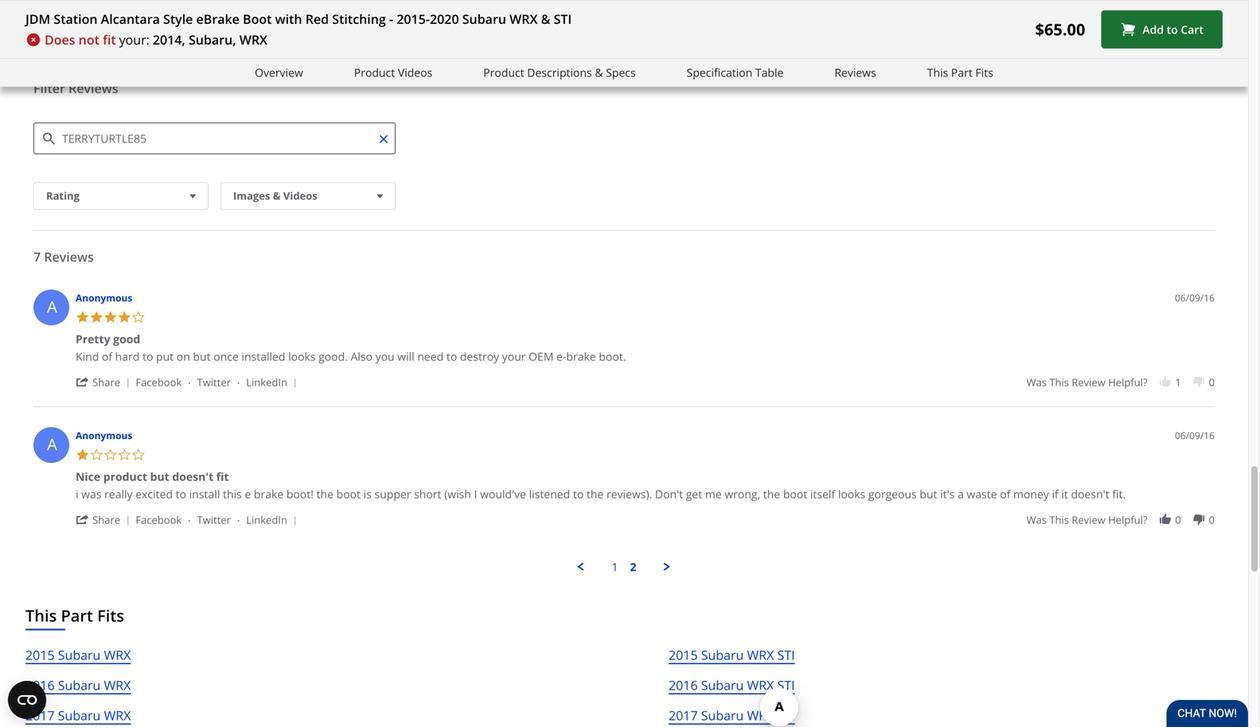 Task type: locate. For each thing, give the bounding box(es) containing it.
brake right e
[[254, 487, 284, 502]]

will
[[398, 349, 415, 364]]

2016 down 2015 subaru wrx link
[[25, 677, 55, 694]]

0 vertical spatial twitter list item
[[197, 375, 246, 390]]

it
[[1062, 487, 1069, 502]]

1 vertical spatial was
[[1027, 513, 1047, 528]]

facebook link down put
[[136, 375, 182, 390]]

1 horizontal spatial 2017
[[669, 708, 698, 725]]

brake left boot. at the left
[[567, 349, 596, 364]]

boot.
[[599, 349, 626, 364]]

seperator image
[[123, 379, 133, 389], [290, 379, 300, 389], [290, 517, 300, 526]]

review left vote up review by anonymous on  9 jun 2016 icon
[[1072, 375, 1106, 390]]

2 anonymous from the top
[[76, 429, 133, 442]]

0 horizontal spatial product
[[354, 65, 395, 80]]

1 vertical spatial linkedin
[[246, 513, 287, 528]]

1 linkedin from the top
[[246, 375, 287, 390]]

sti up descriptions
[[554, 10, 572, 27]]

1
[[1176, 375, 1182, 390], [612, 560, 618, 575]]

to right "add"
[[1167, 22, 1179, 37]]

sti down 2015 subaru wrx sti link
[[778, 677, 795, 694]]

1 vertical spatial this part fits
[[25, 605, 124, 627]]

2 group from the top
[[1027, 513, 1215, 528]]

subaru down 2016 subaru wrx sti link
[[701, 708, 744, 725]]

0 horizontal spatial looks
[[288, 349, 316, 364]]

0 horizontal spatial this part fits
[[25, 605, 124, 627]]

list down install
[[136, 512, 300, 528]]

0 vertical spatial facebook
[[136, 375, 182, 390]]

reviews
[[835, 65, 877, 80], [69, 80, 118, 97], [44, 248, 94, 266]]

oem
[[529, 349, 554, 364]]

i
[[474, 487, 477, 502]]

twitter list item
[[197, 375, 246, 390], [197, 512, 246, 528]]

1 anonymous from the top
[[76, 291, 133, 305]]

would've
[[480, 487, 526, 502]]

reviews inside heading
[[69, 80, 118, 97]]

1 vertical spatial review
[[1072, 513, 1106, 528]]

tab panel containing a
[[25, 282, 1223, 575]]

facebook down put
[[136, 375, 182, 390]]

1 vertical spatial list
[[136, 512, 300, 528]]

0 right vote down review by anonymous on  9 jun 2016 image
[[1209, 375, 1215, 390]]

on
[[177, 349, 190, 364]]

2015 up open widget 'image' at the bottom
[[25, 647, 55, 664]]

2016
[[25, 677, 55, 694], [669, 677, 698, 694]]

1 vertical spatial part
[[61, 605, 93, 627]]

share image for i was really excited to install this e brake boot! the boot is supper short (wish i would've listened to the reviews). don't get me wrong, the boot itself looks gorgeous but it's a waste of money if it doesn't fit.
[[76, 513, 90, 527]]

this part fits
[[928, 65, 994, 80], [25, 605, 124, 627]]

2 06/09/16 from the top
[[1176, 429, 1215, 442]]

nice product but doesn't fit heading
[[76, 469, 229, 488]]

2015 subaru wrx
[[25, 647, 131, 664]]

twitter list item for install
[[197, 512, 246, 528]]

2 star image from the left
[[117, 311, 131, 325]]

group
[[1027, 375, 1215, 390], [1027, 513, 1215, 528]]

0 vertical spatial facebook link
[[136, 375, 182, 390]]

star image
[[76, 311, 90, 325], [90, 311, 104, 325], [76, 448, 90, 462]]

helpful? left vote up review by anonymous on  9 jun 2016 icon
[[1109, 375, 1148, 390]]

images & videos element
[[221, 182, 396, 210]]

facebook list item
[[136, 375, 197, 390], [136, 512, 197, 528]]

1 was this review helpful? from the top
[[1027, 375, 1148, 390]]

pretty good heading
[[76, 332, 140, 350]]

was this review helpful? left vote up review by anonymous on  9 jun 2016 icon
[[1027, 375, 1148, 390]]

list for install
[[136, 512, 300, 528]]

2 list from the top
[[136, 512, 300, 528]]

facebook link down excited at bottom left
[[136, 512, 182, 528]]

1 vertical spatial helpful?
[[1109, 513, 1148, 528]]

add to cart button
[[1102, 10, 1223, 49]]

list
[[136, 375, 300, 390], [136, 512, 300, 528]]

doesn't right the it
[[1072, 487, 1110, 502]]

share for nice product but doesn't fit i was really excited to install this e brake boot! the boot is supper short (wish i would've listened to the reviews). don't get me wrong, the boot itself looks gorgeous but it's a waste of money if it doesn't fit.
[[92, 513, 120, 528]]

to right listened
[[573, 487, 584, 502]]

1 vertical spatial this
[[25, 605, 57, 627]]

1 vertical spatial facebook
[[136, 513, 182, 528]]

1 vertical spatial group
[[1027, 513, 1215, 528]]

subaru down 2015 subaru wrx sti link
[[701, 677, 744, 694]]

1 share image from the top
[[76, 375, 90, 389]]

subaru for 2016 subaru wrx sti
[[701, 677, 744, 694]]

2 share from the top
[[92, 513, 120, 528]]

group for nice product but doesn't fit i was really excited to install this e brake boot! the boot is supper short (wish i would've listened to the reviews). don't get me wrong, the boot itself looks gorgeous but it's a waste of money if it doesn't fit.
[[1027, 513, 1215, 528]]

review date 06/09/16 element
[[1176, 291, 1215, 305], [1176, 429, 1215, 443]]

fit
[[103, 31, 116, 48], [216, 469, 229, 485]]

1 vertical spatial twitter
[[197, 513, 231, 528]]

anonymous up empty star icon
[[76, 429, 133, 442]]

2017 subaru wrx sti
[[669, 708, 795, 725]]

reviews for 7 reviews
[[44, 248, 94, 266]]

linkedin down e
[[246, 513, 287, 528]]

1 vertical spatial a
[[47, 434, 57, 456]]

0 right vote down review by anonymous on  9 jun 2016 icon
[[1209, 513, 1215, 528]]

of inside pretty good kind of hard to put on but once installed looks good. also you will need to destroy your oem e-brake boot.
[[102, 349, 112, 364]]

1 vertical spatial twitter list item
[[197, 512, 246, 528]]

twitter list item down install
[[197, 512, 246, 528]]

rating
[[46, 189, 80, 203]]

1 twitter link from the top
[[197, 375, 231, 390]]

subaru for 2017 subaru wrx
[[58, 708, 101, 725]]

to
[[1167, 22, 1179, 37], [143, 349, 153, 364], [447, 349, 457, 364], [176, 487, 186, 502], [573, 487, 584, 502]]

2 twitter link from the top
[[197, 512, 231, 528]]

product
[[354, 65, 395, 80], [484, 65, 525, 80]]

& left specs
[[595, 65, 603, 80]]

1 horizontal spatial 2015
[[669, 647, 698, 664]]

share down kind
[[92, 375, 120, 390]]

1 helpful? from the top
[[1109, 375, 1148, 390]]

Images & Videos Filter field
[[221, 182, 396, 210]]

0 vertical spatial this
[[1050, 375, 1070, 390]]

1 right vote up review by anonymous on  9 jun 2016 icon
[[1176, 375, 1182, 390]]

but
[[193, 349, 211, 364], [150, 469, 169, 485], [920, 487, 938, 502]]

1 product from the left
[[354, 65, 395, 80]]

2 helpful? from the top
[[1109, 513, 1148, 528]]

1 facebook from the top
[[136, 375, 182, 390]]

style
[[163, 10, 193, 27]]

specification
[[687, 65, 753, 80]]

doesn't
[[172, 469, 214, 485], [1072, 487, 1110, 502]]

boot
[[337, 487, 361, 502], [784, 487, 808, 502]]

your:
[[119, 31, 150, 48]]

install
[[189, 487, 220, 502]]

of right kind
[[102, 349, 112, 364]]

2017
[[25, 708, 55, 725], [669, 708, 698, 725]]

share image down i
[[76, 513, 90, 527]]

2015 subaru wrx link
[[25, 645, 131, 676]]

0 vertical spatial but
[[193, 349, 211, 364]]

product left descriptions
[[484, 65, 525, 80]]

1 facebook link from the top
[[136, 375, 182, 390]]

wrx up "2016 subaru wrx sti"
[[747, 647, 774, 664]]

2016 subaru wrx sti link
[[669, 676, 795, 706]]

06/09/16
[[1176, 291, 1215, 305], [1176, 429, 1215, 442]]

doesn't up install
[[172, 469, 214, 485]]

share image
[[76, 375, 90, 389], [76, 513, 90, 527]]

linkedin
[[246, 375, 287, 390], [246, 513, 287, 528]]

was
[[1027, 375, 1047, 390], [1027, 513, 1047, 528]]

0 vertical spatial group
[[1027, 375, 1215, 390]]

filter
[[33, 80, 65, 97]]

0 vertical spatial review date 06/09/16 element
[[1176, 291, 1215, 305]]

linkedin link down e
[[246, 512, 287, 528]]

a
[[47, 296, 57, 318], [47, 434, 57, 456]]

0 vertical spatial list
[[136, 375, 300, 390]]

1 2017 from the left
[[25, 708, 55, 725]]

0 vertical spatial twitter link
[[197, 375, 231, 390]]

1 horizontal spatial this part fits
[[928, 65, 994, 80]]

1 twitter from the top
[[197, 375, 231, 390]]

2 share button from the top
[[76, 512, 136, 528]]

put
[[156, 349, 174, 364]]

0 vertical spatial anonymous
[[76, 291, 133, 305]]

0 vertical spatial review
[[1072, 375, 1106, 390]]

empty star image
[[131, 311, 145, 325], [90, 448, 104, 462], [104, 448, 117, 462], [131, 448, 145, 462]]

subaru down 2016 subaru wrx link
[[58, 708, 101, 725]]

1 horizontal spatial doesn't
[[1072, 487, 1110, 502]]

a left empty star icon
[[47, 434, 57, 456]]

subaru up "2016 subaru wrx sti"
[[701, 647, 744, 664]]

2 twitter list item from the top
[[197, 512, 246, 528]]

2015 up "2016 subaru wrx sti"
[[669, 647, 698, 664]]

videos right the images
[[283, 189, 318, 203]]

2 facebook link from the top
[[136, 512, 182, 528]]

filter reviews
[[33, 80, 118, 97]]

anonymous up pretty
[[76, 291, 133, 305]]

0 horizontal spatial videos
[[283, 189, 318, 203]]

seperator image for fit
[[290, 517, 300, 526]]

share image down kind
[[76, 375, 90, 389]]

1 a from the top
[[47, 296, 57, 318]]

2 was from the top
[[1027, 513, 1047, 528]]

twitter link
[[197, 375, 231, 390], [197, 512, 231, 528]]

good
[[113, 332, 140, 347]]

2017 for 2017 subaru wrx
[[25, 708, 55, 725]]

1 horizontal spatial product
[[484, 65, 525, 80]]

jdm
[[25, 10, 50, 27]]

1 vertical spatial review date 06/09/16 element
[[1176, 429, 1215, 443]]

product for product descriptions & specs
[[484, 65, 525, 80]]

boot left itself
[[784, 487, 808, 502]]

1 vertical spatial twitter link
[[197, 512, 231, 528]]

open widget image
[[8, 682, 46, 720]]

share image for kind of hard to put on but once installed looks good. also you will need to destroy your oem e-brake boot.
[[76, 375, 90, 389]]

twitter list item down once
[[197, 375, 246, 390]]

1 vertical spatial share
[[92, 513, 120, 528]]

2017 subaru wrx link
[[25, 706, 131, 728]]

2 facebook list item from the top
[[136, 512, 197, 528]]

helpful?
[[1109, 375, 1148, 390], [1109, 513, 1148, 528]]

wrx down 2016 subaru wrx sti link
[[747, 708, 774, 725]]

twitter link down install
[[197, 512, 231, 528]]

product descriptions & specs
[[484, 65, 636, 80]]

it's
[[941, 487, 955, 502]]

subaru for 2015 subaru wrx sti
[[701, 647, 744, 664]]

share button for nice product but doesn't fit i was really excited to install this e brake boot! the boot is supper short (wish i would've listened to the reviews). don't get me wrong, the boot itself looks gorgeous but it's a waste of money if it doesn't fit.
[[76, 512, 136, 528]]

1 vertical spatial facebook link
[[136, 512, 182, 528]]

a down 7 reviews
[[47, 296, 57, 318]]

1 vertical spatial anonymous
[[76, 429, 133, 442]]

cart
[[1181, 22, 1204, 37]]

wrx up 2016 subaru wrx
[[104, 647, 131, 664]]

share button down really
[[76, 512, 136, 528]]

red
[[306, 10, 329, 27]]

tab panel
[[25, 282, 1223, 575]]

subaru,
[[189, 31, 236, 48]]

group for pretty good kind of hard to put on but once installed looks good. also you will need to destroy your oem e-brake boot.
[[1027, 375, 1215, 390]]

but right on
[[193, 349, 211, 364]]

1 linkedin link from the top
[[246, 375, 287, 390]]

really
[[104, 487, 133, 502]]

2 was this review helpful? from the top
[[1027, 513, 1148, 528]]

share left seperator image
[[92, 513, 120, 528]]

1 06/09/16 from the top
[[1176, 291, 1215, 305]]

1 share from the top
[[92, 375, 120, 390]]

2 linkedin from the top
[[246, 513, 287, 528]]

star image for pretty
[[76, 311, 90, 325]]

1 2016 from the left
[[25, 677, 55, 694]]

1 list from the top
[[136, 375, 300, 390]]

2015 subaru wrx sti
[[669, 647, 795, 664]]

sti for 2017 subaru wrx sti
[[778, 708, 795, 725]]

1 horizontal spatial 1
[[1176, 375, 1182, 390]]

destroy
[[460, 349, 499, 364]]

twitter link down once
[[197, 375, 231, 390]]

review left vote up review by anonymous on  9 jun 2016 image
[[1072, 513, 1106, 528]]

part
[[952, 65, 973, 80], [61, 605, 93, 627]]

subaru for 2017 subaru wrx sti
[[701, 708, 744, 725]]

wrx for 2016 subaru wrx sti
[[747, 677, 774, 694]]

wrx down 2015 subaru wrx sti link
[[747, 677, 774, 694]]

0 vertical spatial linkedin link
[[246, 375, 287, 390]]

06/09/16 for nice product but doesn't fit i was really excited to install this e brake boot! the boot is supper short (wish i would've listened to the reviews). don't get me wrong, the boot itself looks gorgeous but it's a waste of money if it doesn't fit.
[[1176, 429, 1215, 442]]

1 horizontal spatial of
[[1001, 487, 1011, 502]]

2 share image from the top
[[76, 513, 90, 527]]

but up excited at bottom left
[[150, 469, 169, 485]]

fit up install
[[216, 469, 229, 485]]

2 2016 from the left
[[669, 677, 698, 694]]

&
[[541, 10, 551, 27], [595, 65, 603, 80], [273, 189, 281, 203]]

looks
[[288, 349, 316, 364], [839, 487, 866, 502]]

twitter down once
[[197, 375, 231, 390]]

0 vertical spatial facebook list item
[[136, 375, 197, 390]]

the right boot!
[[317, 487, 334, 502]]

0 vertical spatial share image
[[76, 375, 90, 389]]

1 vertical spatial was this review helpful?
[[1027, 513, 1148, 528]]

add to cart
[[1143, 22, 1204, 37]]

wrx down 2016 subaru wrx link
[[104, 708, 131, 725]]

product
[[103, 469, 147, 485]]

need
[[418, 349, 444, 364]]

once
[[214, 349, 239, 364]]

looks right itself
[[839, 487, 866, 502]]

0 vertical spatial share
[[92, 375, 120, 390]]

star image
[[104, 311, 117, 325], [117, 311, 131, 325]]

1 facebook list item from the top
[[136, 375, 197, 390]]

pretty
[[76, 332, 110, 347]]

boot left is
[[337, 487, 361, 502]]

descriptions
[[527, 65, 592, 80]]

2 vertical spatial &
[[273, 189, 281, 203]]

2 product from the left
[[484, 65, 525, 80]]

linkedin for this
[[246, 513, 287, 528]]

fit right 'not'
[[103, 31, 116, 48]]

1 vertical spatial &
[[595, 65, 603, 80]]

tab list
[[33, 37, 171, 61]]

linkedin down 'installed'
[[246, 375, 287, 390]]

linkedin link down 'installed'
[[246, 375, 287, 390]]

looks left good.
[[288, 349, 316, 364]]

subaru up 2016 subaru wrx
[[58, 647, 101, 664]]

1 vertical spatial fits
[[97, 605, 124, 627]]

0 vertical spatial &
[[541, 10, 551, 27]]

reviews
[[33, 37, 81, 52]]

& right the images
[[273, 189, 281, 203]]

videos
[[398, 65, 433, 80], [283, 189, 318, 203]]

1 horizontal spatial fit
[[216, 469, 229, 485]]

& up product descriptions & specs
[[541, 10, 551, 27]]

1 horizontal spatial part
[[952, 65, 973, 80]]

listened
[[529, 487, 570, 502]]

twitter
[[197, 375, 231, 390], [197, 513, 231, 528]]

1 horizontal spatial boot
[[784, 487, 808, 502]]

empty star image
[[117, 448, 131, 462]]

linkedin link for this
[[246, 512, 287, 528]]

product for product videos
[[354, 65, 395, 80]]

subaru for 2016 subaru wrx
[[58, 677, 101, 694]]

anonymous
[[76, 291, 133, 305], [76, 429, 133, 442]]

1 horizontal spatial but
[[193, 349, 211, 364]]

1 horizontal spatial fits
[[976, 65, 994, 80]]

2 review from the top
[[1072, 513, 1106, 528]]

wrx
[[510, 10, 538, 27], [239, 31, 268, 48], [104, 647, 131, 664], [747, 647, 774, 664], [104, 677, 131, 694], [747, 677, 774, 694], [104, 708, 131, 725], [747, 708, 774, 725]]

2 twitter from the top
[[197, 513, 231, 528]]

0 vertical spatial linkedin
[[246, 375, 287, 390]]

linkedin link for looks
[[246, 375, 287, 390]]

0 vertical spatial videos
[[398, 65, 433, 80]]

1 review date 06/09/16 element from the top
[[1176, 291, 1215, 305]]

0 horizontal spatial boot
[[337, 487, 361, 502]]

0 vertical spatial was this review helpful?
[[1027, 375, 1148, 390]]

the
[[317, 487, 334, 502], [587, 487, 604, 502], [764, 487, 781, 502]]

0 vertical spatial twitter
[[197, 375, 231, 390]]

0 vertical spatial was
[[1027, 375, 1047, 390]]

1 vertical spatial this
[[223, 487, 242, 502]]

0 horizontal spatial the
[[317, 487, 334, 502]]

facebook list item for excited
[[136, 512, 197, 528]]

list down once
[[136, 375, 300, 390]]

0 vertical spatial fits
[[976, 65, 994, 80]]

2017 down 2016 subaru wrx sti link
[[669, 708, 698, 725]]

vote down review by anonymous on  9 jun 2016 image
[[1193, 375, 1207, 389]]

1 was from the top
[[1027, 375, 1047, 390]]

Search Reviews search field
[[33, 123, 396, 154]]

product down the stitching
[[354, 65, 395, 80]]

0
[[1209, 375, 1215, 390], [1176, 513, 1182, 528], [1209, 513, 1215, 528]]

linkedin link
[[246, 375, 287, 390], [246, 512, 287, 528]]

review for pretty good kind of hard to put on but once installed looks good. also you will need to destroy your oem e-brake boot.
[[1072, 375, 1106, 390]]

0 horizontal spatial 2017
[[25, 708, 55, 725]]

1 group from the top
[[1027, 375, 1215, 390]]

1 horizontal spatial this
[[928, 65, 949, 80]]

0 vertical spatial of
[[102, 349, 112, 364]]

0 vertical spatial 06/09/16
[[1176, 291, 1215, 305]]

seperator image
[[123, 517, 133, 526]]

2 a from the top
[[47, 434, 57, 456]]

2 boot from the left
[[784, 487, 808, 502]]

sti up "2016 subaru wrx sti"
[[778, 647, 795, 664]]

seperator image down pretty good kind of hard to put on but once installed looks good. also you will need to destroy your oem e-brake boot.
[[290, 379, 300, 389]]

kind
[[76, 349, 99, 364]]

fit.
[[1113, 487, 1126, 502]]

anonymous for nice
[[76, 429, 133, 442]]

2 facebook from the top
[[136, 513, 182, 528]]

2 2017 from the left
[[669, 708, 698, 725]]

wrx up product descriptions & specs
[[510, 10, 538, 27]]

was this review helpful? down the it
[[1027, 513, 1148, 528]]

does
[[45, 31, 75, 48]]

2 linkedin link from the top
[[246, 512, 287, 528]]

share button
[[76, 375, 136, 390], [76, 512, 136, 528]]

this inside nice product but doesn't fit i was really excited to install this e brake boot! the boot is supper short (wish i would've listened to the reviews). don't get me wrong, the boot itself looks gorgeous but it's a waste of money if it doesn't fit.
[[223, 487, 242, 502]]

0 vertical spatial helpful?
[[1109, 375, 1148, 390]]

1 horizontal spatial &
[[541, 10, 551, 27]]

1 vertical spatial share image
[[76, 513, 90, 527]]

the right wrong,
[[764, 487, 781, 502]]

1 vertical spatial videos
[[283, 189, 318, 203]]

jdm station alcantara style ebrake boot with red stitching - 2015-2020 subaru wrx & sti
[[25, 10, 572, 27]]

1 review from the top
[[1072, 375, 1106, 390]]

star image up the 'pretty good' heading
[[104, 311, 117, 325]]

sti down 2016 subaru wrx sti link
[[778, 708, 795, 725]]

0 horizontal spatial part
[[61, 605, 93, 627]]

this part fits link
[[928, 64, 994, 82]]

1 vertical spatial 1
[[612, 560, 618, 575]]

2 vertical spatial but
[[920, 487, 938, 502]]

2 2015 from the left
[[669, 647, 698, 664]]

helpful? down fit.
[[1109, 513, 1148, 528]]

share button for pretty good kind of hard to put on but once installed looks good. also you will need to destroy your oem e-brake boot.
[[76, 375, 136, 390]]

was this review helpful? for nice product but doesn't fit i was really excited to install this e brake boot! the boot is supper short (wish i would've listened to the reviews). don't get me wrong, the boot itself looks gorgeous but it's a waste of money if it doesn't fit.
[[1027, 513, 1148, 528]]

1 2015 from the left
[[25, 647, 55, 664]]

1 vertical spatial 06/09/16
[[1176, 429, 1215, 442]]

0 horizontal spatial brake
[[254, 487, 284, 502]]

seperator image down boot!
[[290, 517, 300, 526]]

dot image
[[185, 379, 194, 389], [234, 379, 243, 389], [185, 517, 194, 526], [234, 517, 243, 526]]

twitter down install
[[197, 513, 231, 528]]

brake inside nice product but doesn't fit i was really excited to install this e brake boot! the boot is supper short (wish i would've listened to the reviews). don't get me wrong, the boot itself looks gorgeous but it's a waste of money if it doesn't fit.
[[254, 487, 284, 502]]

2 review date 06/09/16 element from the top
[[1176, 429, 1215, 443]]

to inside add to cart button
[[1167, 22, 1179, 37]]

0 vertical spatial a
[[47, 296, 57, 318]]

1 twitter list item from the top
[[197, 375, 246, 390]]

images
[[233, 189, 270, 203]]

twitter link for once
[[197, 375, 231, 390]]

0 vertical spatial brake
[[567, 349, 596, 364]]

1 horizontal spatial looks
[[839, 487, 866, 502]]

0 horizontal spatial of
[[102, 349, 112, 364]]

2016 down 2015 subaru wrx sti link
[[669, 677, 698, 694]]

the left reviews).
[[587, 487, 604, 502]]

3 the from the left
[[764, 487, 781, 502]]

facebook link
[[136, 375, 182, 390], [136, 512, 182, 528]]

1 share button from the top
[[76, 375, 136, 390]]

0 horizontal spatial 2015
[[25, 647, 55, 664]]

0 vertical spatial looks
[[288, 349, 316, 364]]

star image up good
[[117, 311, 131, 325]]

2015
[[25, 647, 55, 664], [669, 647, 698, 664]]

wrx down 2015 subaru wrx link
[[104, 677, 131, 694]]

seperator image down hard
[[123, 379, 133, 389]]

of right waste
[[1001, 487, 1011, 502]]

1 vertical spatial facebook list item
[[136, 512, 197, 528]]

1 horizontal spatial 2016
[[669, 677, 698, 694]]

0 vertical spatial fit
[[103, 31, 116, 48]]

subaru down 2015 subaru wrx link
[[58, 677, 101, 694]]

facebook link for really
[[136, 512, 182, 528]]

06/09/16 for pretty good kind of hard to put on but once installed looks good. also you will need to destroy your oem e-brake boot.
[[1176, 291, 1215, 305]]

share button down kind
[[76, 375, 136, 390]]

facebook
[[136, 375, 182, 390], [136, 513, 182, 528]]

0 vertical spatial share button
[[76, 375, 136, 390]]

2015 for 2015 subaru wrx sti
[[669, 647, 698, 664]]

2017 down 2016 subaru wrx link
[[25, 708, 55, 725]]

facebook list item down excited at bottom left
[[136, 512, 197, 528]]

1 left 2
[[612, 560, 618, 575]]

down triangle image
[[186, 188, 200, 204]]

1 vertical spatial linkedin link
[[246, 512, 287, 528]]

facebook down excited at bottom left
[[136, 513, 182, 528]]

menu
[[25, 560, 1223, 575]]

1 vertical spatial brake
[[254, 487, 284, 502]]

but left it's
[[920, 487, 938, 502]]

videos down 2015-
[[398, 65, 433, 80]]

1 vertical spatial fit
[[216, 469, 229, 485]]

facebook list item down put
[[136, 375, 197, 390]]



Task type: vqa. For each thing, say whether or not it's contained in the screenshot.
silver)
no



Task type: describe. For each thing, give the bounding box(es) containing it.
0 for kind of hard to put on but once installed looks good. also you will need to destroy your oem e-brake boot.
[[1209, 375, 1215, 390]]

i
[[76, 487, 78, 502]]

e
[[245, 487, 251, 502]]

0 vertical spatial 1
[[1176, 375, 1182, 390]]

sti for 2015 subaru wrx sti
[[778, 647, 795, 664]]

2017 subaru wrx sti link
[[669, 706, 795, 728]]

2016 for 2016 subaru wrx
[[25, 677, 55, 694]]

0 right vote up review by anonymous on  9 jun 2016 image
[[1176, 513, 1182, 528]]

also
[[351, 349, 373, 364]]

review date 06/09/16 element for pretty good kind of hard to put on but once installed looks good. also you will need to destroy your oem e-brake boot.
[[1176, 291, 1215, 305]]

overview link
[[255, 64, 303, 82]]

wrong,
[[725, 487, 761, 502]]

-
[[389, 10, 394, 27]]

sti for 2016 subaru wrx sti
[[778, 677, 795, 694]]

specs
[[606, 65, 636, 80]]

facebook for on
[[136, 375, 182, 390]]

to left install
[[176, 487, 186, 502]]

twitter for once
[[197, 375, 231, 390]]

tab list containing reviews
[[33, 37, 171, 61]]

waste
[[967, 487, 998, 502]]

0 horizontal spatial fit
[[103, 31, 116, 48]]

was for i was really excited to install this e brake boot! the boot is supper short (wish i would've listened to the reviews). don't get me wrong, the boot itself looks gorgeous but it's a waste of money if it doesn't fit.
[[1027, 513, 1047, 528]]

your
[[502, 349, 526, 364]]

2 the from the left
[[587, 487, 604, 502]]

facebook link for on
[[136, 375, 182, 390]]

wrx for 2015 subaru wrx
[[104, 647, 131, 664]]

alcantara
[[101, 10, 160, 27]]

$65.00
[[1036, 18, 1086, 40]]

short
[[414, 487, 442, 502]]

twitter link for to
[[197, 512, 231, 528]]

vote down review by anonymous on  9 jun 2016 image
[[1193, 513, 1207, 527]]

add
[[1143, 22, 1164, 37]]

station
[[54, 10, 98, 27]]

2015 for 2015 subaru wrx
[[25, 647, 55, 664]]

a for nice product but doesn't fit
[[47, 434, 57, 456]]

questions
[[95, 37, 157, 52]]

this for pretty good kind of hard to put on but once installed looks good. also you will need to destroy your oem e-brake boot.
[[1050, 375, 1070, 390]]

down triangle image
[[373, 188, 387, 204]]

nice
[[76, 469, 100, 485]]

anonymous for pretty
[[76, 291, 133, 305]]

subaru right 2020
[[463, 10, 507, 27]]

looks inside nice product but doesn't fit i was really excited to install this e brake boot! the boot is supper short (wish i would've listened to the reviews). don't get me wrong, the boot itself looks gorgeous but it's a waste of money if it doesn't fit.
[[839, 487, 866, 502]]

you
[[376, 349, 395, 364]]

0 for i was really excited to install this e brake boot! the boot is supper short (wish i would've listened to the reviews). don't get me wrong, the boot itself looks gorgeous but it's a waste of money if it doesn't fit.
[[1209, 513, 1215, 528]]

7
[[33, 248, 41, 266]]

vote up review by anonymous on  9 jun 2016 image
[[1159, 375, 1173, 389]]

specification table
[[687, 65, 784, 80]]

pretty good kind of hard to put on but once installed looks good. also you will need to destroy your oem e-brake boot.
[[76, 332, 626, 364]]

but inside pretty good kind of hard to put on but once installed looks good. also you will need to destroy your oem e-brake boot.
[[193, 349, 211, 364]]

0 horizontal spatial but
[[150, 469, 169, 485]]

reviews).
[[607, 487, 653, 502]]

of inside nice product but doesn't fit i was really excited to install this e brake boot! the boot is supper short (wish i would've listened to the reviews). don't get me wrong, the boot itself looks gorgeous but it's a waste of money if it doesn't fit.
[[1001, 487, 1011, 502]]

review date 06/09/16 element for nice product but doesn't fit i was really excited to install this e brake boot! the boot is supper short (wish i would've listened to the reviews). don't get me wrong, the boot itself looks gorgeous but it's a waste of money if it doesn't fit.
[[1176, 429, 1215, 443]]

this for nice product but doesn't fit i was really excited to install this e brake boot! the boot is supper short (wish i would've listened to the reviews). don't get me wrong, the boot itself looks gorgeous but it's a waste of money if it doesn't fit.
[[1050, 513, 1070, 528]]

0 vertical spatial this
[[928, 65, 949, 80]]

magnifying glass image
[[43, 133, 55, 145]]

1 the from the left
[[317, 487, 334, 502]]

(wish
[[445, 487, 471, 502]]

vote up review by anonymous on  9 jun 2016 image
[[1159, 513, 1173, 527]]

if
[[1053, 487, 1059, 502]]

Rating Filter field
[[33, 182, 209, 210]]

facebook for really
[[136, 513, 182, 528]]

product videos
[[354, 65, 433, 80]]

2015-
[[397, 10, 430, 27]]

wrx for 2017 subaru wrx sti
[[747, 708, 774, 725]]

facebook list item for but
[[136, 375, 197, 390]]

product videos link
[[354, 64, 433, 82]]

0 vertical spatial doesn't
[[172, 469, 214, 485]]

gorgeous
[[869, 487, 917, 502]]

to left put
[[143, 349, 153, 364]]

2015 subaru wrx sti link
[[669, 645, 795, 676]]

2
[[630, 560, 637, 575]]

overview
[[255, 65, 303, 80]]

fit inside nice product but doesn't fit i was really excited to install this e brake boot! the boot is supper short (wish i would've listened to the reviews). don't get me wrong, the boot itself looks gorgeous but it's a waste of money if it doesn't fit.
[[216, 469, 229, 485]]

nice product but doesn't fit i was really excited to install this e brake boot! the boot is supper short (wish i would've listened to the reviews). don't get me wrong, the boot itself looks gorgeous but it's a waste of money if it doesn't fit.
[[76, 469, 1126, 502]]

excited
[[136, 487, 173, 502]]

twitter for to
[[197, 513, 231, 528]]

was for kind of hard to put on but once installed looks good. also you will need to destroy your oem e-brake boot.
[[1027, 375, 1047, 390]]

share for pretty good kind of hard to put on but once installed looks good. also you will need to destroy your oem e-brake boot.
[[92, 375, 120, 390]]

7 reviews
[[33, 248, 94, 266]]

helpful? for i was really excited to install this e brake boot! the boot is supper short (wish i would've listened to the reviews). don't get me wrong, the boot itself looks gorgeous but it's a waste of money if it doesn't fit.
[[1109, 513, 1148, 528]]

boot!
[[287, 487, 314, 502]]

itself
[[811, 487, 836, 502]]

images & videos
[[233, 189, 318, 203]]

2014,
[[153, 31, 185, 48]]

does not fit your: 2014, subaru, wrx
[[45, 31, 268, 48]]

not
[[79, 31, 99, 48]]

me
[[706, 487, 722, 502]]

brake inside pretty good kind of hard to put on but once installed looks good. also you will need to destroy your oem e-brake boot.
[[567, 349, 596, 364]]

seperator image for hard
[[290, 379, 300, 389]]

menu containing 1
[[25, 560, 1223, 575]]

supper
[[375, 487, 411, 502]]

0 horizontal spatial 1
[[612, 560, 618, 575]]

stitching
[[332, 10, 386, 27]]

good.
[[319, 349, 348, 364]]

wrx for 2017 subaru wrx
[[104, 708, 131, 725]]

2016 for 2016 subaru wrx sti
[[669, 677, 698, 694]]

1 horizontal spatial videos
[[398, 65, 433, 80]]

boot
[[243, 10, 272, 27]]

star image for nice
[[76, 448, 90, 462]]

a for pretty good
[[47, 296, 57, 318]]

money
[[1014, 487, 1050, 502]]

1 link
[[612, 560, 618, 575]]

0 vertical spatial this part fits
[[928, 65, 994, 80]]

looks inside pretty good kind of hard to put on but once installed looks good. also you will need to destroy your oem e-brake boot.
[[288, 349, 316, 364]]

seperator image inside share dropdown button
[[123, 379, 133, 389]]

wrx down boot
[[239, 31, 268, 48]]

videos inside field
[[283, 189, 318, 203]]

0 horizontal spatial fits
[[97, 605, 124, 627]]

2016 subaru wrx link
[[25, 676, 131, 706]]

installed
[[242, 349, 286, 364]]

rating element
[[33, 182, 209, 210]]

don't
[[655, 487, 683, 502]]

e-
[[557, 349, 567, 364]]

get
[[686, 487, 703, 502]]

hard
[[115, 349, 140, 364]]

2 horizontal spatial but
[[920, 487, 938, 502]]

1 boot from the left
[[337, 487, 361, 502]]

wrx for 2016 subaru wrx
[[104, 677, 131, 694]]

review for nice product but doesn't fit i was really excited to install this e brake boot! the boot is supper short (wish i would've listened to the reviews). don't get me wrong, the boot itself looks gorgeous but it's a waste of money if it doesn't fit.
[[1072, 513, 1106, 528]]

with
[[275, 10, 302, 27]]

helpful? for kind of hard to put on but once installed looks good. also you will need to destroy your oem e-brake boot.
[[1109, 375, 1148, 390]]

subaru for 2015 subaru wrx
[[58, 647, 101, 664]]

reviews for filter reviews
[[69, 80, 118, 97]]

2016 subaru wrx
[[25, 677, 131, 694]]

twitter list item for installed
[[197, 375, 246, 390]]

& inside field
[[273, 189, 281, 203]]

to right need
[[447, 349, 457, 364]]

table
[[756, 65, 784, 80]]

2016 subaru wrx sti
[[669, 677, 795, 694]]

specification table link
[[687, 64, 784, 82]]

2017 subaru wrx
[[25, 708, 131, 725]]

wrx for 2015 subaru wrx sti
[[747, 647, 774, 664]]

list for installed
[[136, 375, 300, 390]]

2 link
[[630, 560, 637, 575]]

2020
[[430, 10, 459, 27]]

filter reviews heading
[[33, 80, 1215, 111]]

2 horizontal spatial &
[[595, 65, 603, 80]]

is
[[364, 487, 372, 502]]

1 star image from the left
[[104, 311, 117, 325]]

2017 for 2017 subaru wrx sti
[[669, 708, 698, 725]]

0 horizontal spatial this
[[25, 605, 57, 627]]

product descriptions & specs link
[[484, 64, 636, 82]]

was this review helpful? for pretty good kind of hard to put on but once installed looks good. also you will need to destroy your oem e-brake boot.
[[1027, 375, 1148, 390]]

linkedin for looks
[[246, 375, 287, 390]]

0 vertical spatial part
[[952, 65, 973, 80]]



